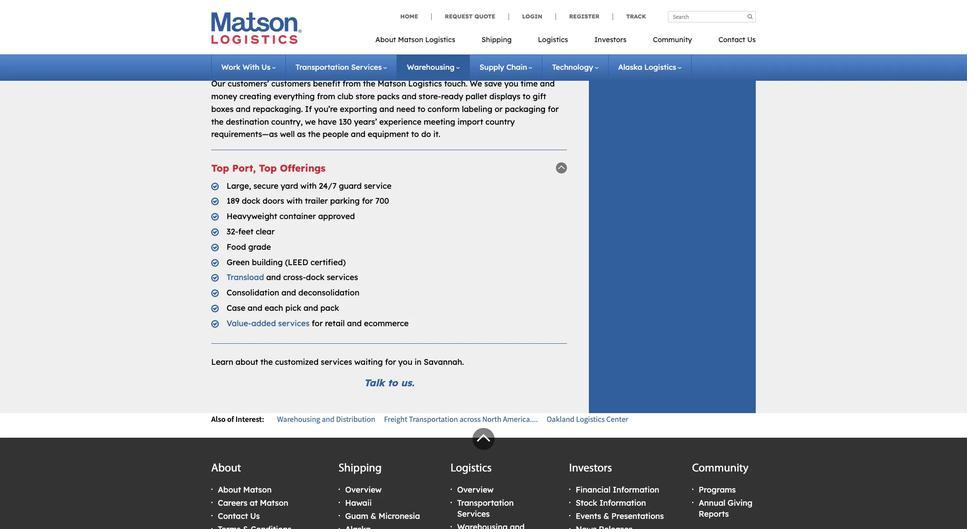 Task type: vqa. For each thing, say whether or not it's contained in the screenshot.


Task type: locate. For each thing, give the bounding box(es) containing it.
for right packaging
[[548, 104, 559, 114]]

1 vertical spatial shipping
[[339, 463, 382, 475]]

as
[[297, 129, 306, 139]]

each
[[265, 303, 283, 313]]

1 horizontal spatial overview link
[[457, 485, 494, 495]]

equipment
[[368, 129, 409, 139]]

matson inside our customers' customers benefit from the matson logistics touch. we save you time and money creating everything from club store packs and store-ready pallet displays to gift boxes and repackaging. if you're exporting and need to conform labeling or packaging for the destination country, we have 130 years' experience meeting import country requirements—as well as the people and equipment to do it.
[[378, 79, 406, 89]]

footer containing about
[[0, 428, 967, 529]]

0 horizontal spatial top
[[211, 162, 229, 175]]

you're
[[314, 104, 338, 114]]

0 vertical spatial from
[[343, 79, 361, 89]]

1 top from the left
[[211, 162, 229, 175]]

about inside the top menu navigation
[[376, 35, 396, 44]]

shipping inside shipping link
[[482, 35, 512, 44]]

consolidation
[[227, 288, 279, 298]]

0 horizontal spatial transportation services link
[[296, 62, 387, 72]]

about up the about matson link
[[211, 463, 241, 475]]

2 horizontal spatial us
[[748, 35, 756, 44]]

about for about matson logistics
[[376, 35, 396, 44]]

backtop image
[[556, 163, 567, 174]]

1 overview from the left
[[345, 485, 382, 495]]

1 horizontal spatial transportation services link
[[457, 498, 514, 519]]

700
[[375, 196, 389, 206]]

1 overview link from the left
[[345, 485, 382, 495]]

1 vertical spatial contact
[[218, 512, 248, 522]]

contact down careers
[[218, 512, 248, 522]]

transload
[[227, 273, 264, 283]]

for left retail
[[312, 318, 323, 329]]

careers at matson link
[[218, 498, 288, 508]]

1 vertical spatial warehousing
[[277, 414, 320, 424]]

top menu navigation
[[376, 33, 756, 51]]

freight transportation across north america....
[[384, 414, 538, 424]]

shipping inside footer
[[339, 463, 382, 475]]

stock information link
[[576, 498, 646, 508]]

careers
[[218, 498, 248, 508]]

dock
[[242, 196, 260, 206], [306, 273, 325, 283]]

top
[[211, 162, 229, 175], [259, 162, 277, 175]]

us down search image on the right top of the page
[[748, 35, 756, 44]]

0 vertical spatial dock
[[242, 196, 260, 206]]

us inside the top menu navigation
[[748, 35, 756, 44]]

oakland
[[547, 414, 575, 424]]

across
[[460, 414, 481, 424]]

logistics down login
[[538, 35, 568, 44]]

the right as
[[308, 129, 320, 139]]

services inside overview transportation services
[[457, 509, 490, 519]]

you inside our customers' customers benefit from the matson logistics touch. we save you time and money creating everything from club store packs and store-ready pallet displays to gift boxes and repackaging. if you're exporting and need to conform labeling or packaging for the destination country, we have 130 years' experience meeting import country requirements—as well as the people and equipment to do it.
[[504, 79, 519, 89]]

feet
[[238, 227, 254, 237]]

0 vertical spatial warehousing
[[407, 62, 455, 72]]

our customers' customers benefit from the matson logistics touch. we save you time and money creating everything from club store packs and store-ready pallet displays to gift boxes and repackaging. if you're exporting and need to conform labeling or packaging for the destination country, we have 130 years' experience meeting import country requirements—as well as the people and equipment to do it.
[[211, 79, 559, 139]]

&
[[371, 512, 377, 522], [604, 512, 610, 522]]

transload and cross-dock services
[[227, 273, 358, 283]]

register
[[569, 13, 600, 20]]

oakland logistics center link
[[547, 414, 629, 424]]

2 top from the left
[[259, 162, 277, 175]]

0 horizontal spatial backtop image
[[473, 428, 495, 450]]

overview for hawaii
[[345, 485, 382, 495]]

shipping up hawaii link
[[339, 463, 382, 475]]

investors down track link
[[595, 35, 627, 44]]

0 horizontal spatial warehousing
[[277, 414, 320, 424]]

transportation
[[296, 62, 349, 72], [409, 414, 458, 424], [457, 498, 514, 508]]

you up displays
[[504, 79, 519, 89]]

1 horizontal spatial you
[[504, 79, 519, 89]]

0 vertical spatial you
[[504, 79, 519, 89]]

0 horizontal spatial us
[[250, 512, 260, 522]]

with for 24/7
[[301, 181, 317, 191]]

1 horizontal spatial top
[[259, 162, 277, 175]]

& down stock information 'link'
[[604, 512, 610, 522]]

0 vertical spatial about
[[376, 35, 396, 44]]

backtop image down the top menu navigation
[[556, 62, 567, 73]]

0 vertical spatial transportation services link
[[296, 62, 387, 72]]

contact us link down search search box on the top right of the page
[[706, 33, 756, 51]]

0 vertical spatial shipping
[[482, 35, 512, 44]]

0 horizontal spatial contact
[[218, 512, 248, 522]]

0 horizontal spatial you
[[398, 357, 413, 367]]

money
[[211, 91, 237, 102]]

about inside about matson careers at matson contact us
[[218, 485, 241, 495]]

technology link
[[552, 62, 599, 72]]

and down 'building'
[[266, 273, 281, 283]]

1 vertical spatial value-
[[227, 318, 251, 329]]

you
[[504, 79, 519, 89], [398, 357, 413, 367]]

services left waiting
[[321, 357, 352, 367]]

us inside about matson careers at matson contact us
[[250, 512, 260, 522]]

food grade
[[227, 242, 271, 252]]

1 horizontal spatial services
[[351, 62, 382, 72]]

logistics
[[425, 35, 455, 44], [538, 35, 568, 44], [645, 62, 677, 72], [408, 79, 442, 89], [576, 414, 605, 424], [451, 463, 492, 475]]

0 vertical spatial contact
[[719, 35, 746, 44]]

creating
[[240, 91, 272, 102]]

overview inside overview transportation services
[[457, 485, 494, 495]]

matson
[[398, 35, 423, 44], [378, 79, 406, 89], [243, 485, 272, 495], [260, 498, 288, 508]]

0 horizontal spatial from
[[317, 91, 335, 102]]

container
[[280, 211, 316, 222]]

or left exports
[[383, 61, 393, 74]]

0 vertical spatial transportation
[[296, 62, 349, 72]]

0 horizontal spatial overview
[[345, 485, 382, 495]]

or
[[383, 61, 393, 74], [495, 104, 503, 114]]

about up imports
[[376, 35, 396, 44]]

matson up packs
[[378, 79, 406, 89]]

footer
[[0, 428, 967, 529]]

0 vertical spatial backtop image
[[556, 62, 567, 73]]

1 horizontal spatial community
[[692, 463, 749, 475]]

services down pick
[[278, 318, 310, 329]]

top up secure
[[259, 162, 277, 175]]

alaska logistics
[[618, 62, 677, 72]]

approved
[[318, 211, 355, 222]]

1 horizontal spatial contact
[[719, 35, 746, 44]]

1 vertical spatial transportation services link
[[457, 498, 514, 519]]

and down years'
[[351, 129, 366, 139]]

top port, top offerings
[[211, 162, 326, 175]]

1 horizontal spatial shipping
[[482, 35, 512, 44]]

customers'
[[228, 79, 269, 89]]

talk to us. link
[[364, 377, 414, 389]]

ecommerce
[[364, 318, 409, 329]]

talk
[[364, 377, 385, 389]]

backtop image
[[556, 62, 567, 73], [473, 428, 495, 450]]

1 horizontal spatial warehousing
[[407, 62, 455, 72]]

packs
[[377, 91, 400, 102]]

or up country
[[495, 104, 503, 114]]

giving
[[728, 498, 753, 508]]

0 vertical spatial or
[[383, 61, 393, 74]]

to left the us.
[[388, 377, 398, 389]]

logistics link
[[525, 33, 581, 51]]

1 horizontal spatial us
[[262, 62, 271, 72]]

matson up at
[[243, 485, 272, 495]]

1 vertical spatial or
[[495, 104, 503, 114]]

shipping down quote
[[482, 35, 512, 44]]

years'
[[354, 117, 377, 127]]

1 vertical spatial from
[[317, 91, 335, 102]]

investors up financial
[[569, 463, 612, 475]]

country
[[486, 117, 515, 127]]

overview
[[345, 485, 382, 495], [457, 485, 494, 495]]

guam & micronesia link
[[345, 512, 420, 522]]

0 horizontal spatial services
[[277, 61, 319, 74]]

about
[[376, 35, 396, 44], [211, 463, 241, 475], [218, 485, 241, 495]]

0 vertical spatial value-
[[211, 61, 243, 74]]

1 vertical spatial transportation
[[409, 414, 458, 424]]

1 horizontal spatial contact us link
[[706, 33, 756, 51]]

from up club
[[343, 79, 361, 89]]

offerings
[[280, 162, 326, 175]]

2 & from the left
[[604, 512, 610, 522]]

0 horizontal spatial dock
[[242, 196, 260, 206]]

overview inside overview hawaii guam & micronesia
[[345, 485, 382, 495]]

transportation services link for logistics's "overview" link
[[457, 498, 514, 519]]

to
[[523, 91, 531, 102], [418, 104, 426, 114], [411, 129, 419, 139], [388, 377, 398, 389]]

search image
[[748, 14, 753, 19]]

1 horizontal spatial dock
[[306, 273, 325, 283]]

0 horizontal spatial overview link
[[345, 485, 382, 495]]

us right "with" at the left top of the page
[[262, 62, 271, 72]]

for up talk to us.
[[385, 357, 396, 367]]

2 vertical spatial services
[[321, 357, 352, 367]]

services for dock
[[327, 273, 358, 283]]

1 vertical spatial community
[[692, 463, 749, 475]]

0 vertical spatial with
[[301, 181, 317, 191]]

value- up our
[[211, 61, 243, 74]]

green
[[227, 257, 250, 267]]

large,
[[227, 181, 251, 191]]

0 horizontal spatial &
[[371, 512, 377, 522]]

0 horizontal spatial contact us link
[[218, 512, 260, 522]]

logistics up the store-
[[408, 79, 442, 89]]

1 horizontal spatial &
[[604, 512, 610, 522]]

at
[[250, 498, 258, 508]]

2 vertical spatial transportation
[[457, 498, 514, 508]]

0 horizontal spatial community
[[653, 35, 692, 44]]

logistics up overview transportation services
[[451, 463, 492, 475]]

hawaii link
[[345, 498, 372, 508]]

building
[[252, 257, 283, 267]]

from up you're
[[317, 91, 335, 102]]

annual
[[699, 498, 726, 508]]

us down at
[[250, 512, 260, 522]]

benefit
[[313, 79, 340, 89]]

events & presentations link
[[576, 512, 664, 522]]

services up deconsolidation
[[327, 273, 358, 283]]

everything
[[274, 91, 315, 102]]

0 vertical spatial investors
[[595, 35, 627, 44]]

1 vertical spatial backtop image
[[473, 428, 495, 450]]

community up alaska logistics link
[[653, 35, 692, 44]]

1 horizontal spatial from
[[343, 79, 361, 89]]

information up presentations
[[613, 485, 660, 495]]

top left port,
[[211, 162, 229, 175]]

transload link
[[227, 273, 264, 283]]

2 horizontal spatial services
[[457, 509, 490, 519]]

with up 189 dock doors with trailer parking for 700
[[301, 181, 317, 191]]

2 overview from the left
[[457, 485, 494, 495]]

1 vertical spatial with
[[287, 196, 303, 206]]

backtop image inside footer
[[473, 428, 495, 450]]

services
[[327, 273, 358, 283], [278, 318, 310, 329], [321, 357, 352, 367]]

contact down search search box on the top right of the page
[[719, 35, 746, 44]]

0 vertical spatial us
[[748, 35, 756, 44]]

about matson logistics link
[[376, 33, 469, 51]]

dock up the heavyweight at the top left
[[242, 196, 260, 206]]

talk to us.
[[364, 377, 414, 389]]

& right guam
[[371, 512, 377, 522]]

warehousing link
[[407, 62, 460, 72]]

1 horizontal spatial overview
[[457, 485, 494, 495]]

investors
[[595, 35, 627, 44], [569, 463, 612, 475]]

with up container
[[287, 196, 303, 206]]

community inside footer
[[692, 463, 749, 475]]

backtop image down north
[[473, 428, 495, 450]]

from
[[343, 79, 361, 89], [317, 91, 335, 102]]

country,
[[271, 117, 303, 127]]

also of interest:
[[211, 414, 264, 424]]

0 horizontal spatial shipping
[[339, 463, 382, 475]]

register link
[[556, 13, 613, 20]]

community up programs link
[[692, 463, 749, 475]]

dock down the certified)
[[306, 273, 325, 283]]

you left the 'in'
[[398, 357, 413, 367]]

0 vertical spatial community
[[653, 35, 692, 44]]

2 vertical spatial about
[[218, 485, 241, 495]]

information up events & presentations link
[[600, 498, 646, 508]]

matson down the home
[[398, 35, 423, 44]]

supply chain link
[[480, 62, 533, 72]]

retail
[[325, 318, 345, 329]]

2 vertical spatial us
[[250, 512, 260, 522]]

contact us
[[719, 35, 756, 44]]

community link
[[640, 33, 706, 51]]

services for value-added services
[[277, 61, 319, 74]]

1 horizontal spatial or
[[495, 104, 503, 114]]

0 vertical spatial contact us link
[[706, 33, 756, 51]]

transportation for freight transportation across north america....
[[409, 414, 458, 424]]

1 vertical spatial information
[[600, 498, 646, 508]]

warehousing for warehousing
[[407, 62, 455, 72]]

technology
[[552, 62, 593, 72]]

savannah.
[[424, 357, 464, 367]]

1 vertical spatial investors
[[569, 463, 612, 475]]

about for about matson careers at matson contact us
[[218, 485, 241, 495]]

matson right at
[[260, 498, 288, 508]]

0 vertical spatial services
[[327, 273, 358, 283]]

2 overview link from the left
[[457, 485, 494, 495]]

(leed
[[285, 257, 308, 267]]

section
[[578, 0, 767, 413]]

store
[[356, 91, 375, 102]]

1 & from the left
[[371, 512, 377, 522]]

contact us link down careers
[[218, 512, 260, 522]]

warehousing for warehousing and distribution
[[277, 414, 320, 424]]

logistics inside our customers' customers benefit from the matson logistics touch. we save you time and money creating everything from club store packs and store-ready pallet displays to gift boxes and repackaging. if you're exporting and need to conform labeling or packaging for the destination country, we have 130 years' experience meeting import country requirements—as well as the people and equipment to do it.
[[408, 79, 442, 89]]

0 horizontal spatial or
[[383, 61, 393, 74]]

about up careers
[[218, 485, 241, 495]]

1 vertical spatial about
[[211, 463, 241, 475]]

value- down case
[[227, 318, 251, 329]]

to down the store-
[[418, 104, 426, 114]]

overview transportation services
[[457, 485, 514, 519]]

None search field
[[668, 11, 756, 22]]

1 vertical spatial you
[[398, 357, 413, 367]]

and down consolidation at the bottom of the page
[[248, 303, 262, 313]]

transportation for overview transportation services
[[457, 498, 514, 508]]

programs annual giving reports
[[699, 485, 753, 519]]

store-
[[419, 91, 441, 102]]



Task type: describe. For each thing, give the bounding box(es) containing it.
touch.
[[444, 79, 468, 89]]

and left distribution
[[322, 414, 335, 424]]

distribution
[[336, 414, 375, 424]]

have
[[318, 117, 337, 127]]

conform
[[428, 104, 460, 114]]

certified)
[[311, 257, 346, 267]]

destination
[[226, 117, 269, 127]]

logistics up 'warehousing' link
[[425, 35, 455, 44]]

events
[[576, 512, 601, 522]]

it.
[[434, 129, 441, 139]]

and right retail
[[347, 318, 362, 329]]

consolidation and deconsolidation
[[227, 288, 360, 298]]

also
[[211, 414, 226, 424]]

packaging
[[505, 104, 546, 114]]

with
[[243, 62, 259, 72]]

customers
[[271, 79, 311, 89]]

services for overview
[[457, 509, 490, 519]]

about for about
[[211, 463, 241, 475]]

learn about the customized services waiting for you in savannah.
[[211, 357, 464, 367]]

doors
[[263, 196, 284, 206]]

annual giving reports link
[[699, 498, 753, 519]]

1 horizontal spatial backtop image
[[556, 62, 567, 73]]

the right about
[[261, 357, 273, 367]]

1 vertical spatial us
[[262, 62, 271, 72]]

club
[[338, 91, 354, 102]]

1 vertical spatial dock
[[306, 273, 325, 283]]

secure
[[253, 181, 279, 191]]

Search search field
[[668, 11, 756, 22]]

logistics down community link
[[645, 62, 677, 72]]

about matson link
[[218, 485, 272, 495]]

gift
[[533, 91, 546, 102]]

& inside financial information stock information events & presentations
[[604, 512, 610, 522]]

chain
[[507, 62, 527, 72]]

we
[[470, 79, 482, 89]]

warehousing and distribution link
[[277, 414, 375, 424]]

32-
[[227, 227, 238, 237]]

imports
[[339, 61, 380, 74]]

yard
[[281, 181, 298, 191]]

for left 700
[[362, 196, 373, 206]]

matson logistics image
[[211, 12, 302, 44]]

freight transportation across north america.... link
[[384, 414, 538, 424]]

community inside the top menu navigation
[[653, 35, 692, 44]]

investors inside the top menu navigation
[[595, 35, 627, 44]]

supply
[[480, 62, 504, 72]]

save
[[485, 79, 502, 89]]

or inside our customers' customers benefit from the matson logistics touch. we save you time and money creating everything from club store packs and store-ready pallet displays to gift boxes and repackaging. if you're exporting and need to conform labeling or packaging for the destination country, we have 130 years' experience meeting import country requirements—as well as the people and equipment to do it.
[[495, 104, 503, 114]]

130
[[339, 117, 352, 127]]

and down transload and cross-dock services
[[282, 288, 296, 298]]

& inside overview hawaii guam & micronesia
[[371, 512, 377, 522]]

need
[[396, 104, 415, 114]]

value-added services link
[[211, 61, 319, 74]]

learn
[[211, 357, 233, 367]]

cross-
[[283, 273, 306, 283]]

added
[[243, 61, 274, 74]]

micronesia
[[379, 512, 420, 522]]

about matson logistics
[[376, 35, 455, 44]]

for up benefit
[[322, 61, 336, 74]]

clear
[[256, 227, 275, 237]]

heavyweight
[[227, 211, 277, 222]]

32-feet clear
[[227, 227, 275, 237]]

track
[[627, 13, 646, 20]]

1 vertical spatial contact us link
[[218, 512, 260, 522]]

work with us link
[[221, 62, 276, 72]]

america....
[[503, 414, 538, 424]]

to up packaging
[[523, 91, 531, 102]]

value-added services link
[[227, 318, 310, 329]]

contact inside contact us link
[[719, 35, 746, 44]]

logistics left center
[[576, 414, 605, 424]]

do
[[421, 129, 431, 139]]

guard
[[339, 181, 362, 191]]

transportation services link for work with us link
[[296, 62, 387, 72]]

and up destination
[[236, 104, 251, 114]]

case
[[227, 303, 246, 313]]

transportation services
[[296, 62, 382, 72]]

case and each pick and pack
[[227, 303, 339, 313]]

grade
[[248, 242, 271, 252]]

189
[[227, 196, 240, 206]]

the down boxes at the top of the page
[[211, 117, 224, 127]]

and down packs
[[380, 104, 394, 114]]

service
[[364, 181, 392, 191]]

0 vertical spatial information
[[613, 485, 660, 495]]

value-added services for imports or exports
[[211, 61, 435, 74]]

work
[[221, 62, 241, 72]]

value-added services for retail and ecommerce
[[227, 318, 409, 329]]

and up gift
[[540, 79, 555, 89]]

with for trailer
[[287, 196, 303, 206]]

matson inside about matson logistics link
[[398, 35, 423, 44]]

and up "value-added services for retail and ecommerce" on the left of page
[[304, 303, 318, 313]]

people
[[323, 129, 349, 139]]

financial information stock information events & presentations
[[576, 485, 664, 522]]

overview link for logistics
[[457, 485, 494, 495]]

our
[[211, 79, 225, 89]]

1 vertical spatial services
[[278, 318, 310, 329]]

supply chain
[[480, 62, 527, 72]]

for inside our customers' customers benefit from the matson logistics touch. we save you time and money creating everything from club store packs and store-ready pallet displays to gift boxes and repackaging. if you're exporting and need to conform labeling or packaging for the destination country, we have 130 years' experience meeting import country requirements—as well as the people and equipment to do it.
[[548, 104, 559, 114]]

request quote
[[445, 13, 496, 20]]

time
[[521, 79, 538, 89]]

experience
[[379, 117, 422, 127]]

value- for added
[[211, 61, 243, 74]]

track link
[[613, 13, 646, 20]]

and up need
[[402, 91, 417, 102]]

24/7
[[319, 181, 337, 191]]

trailer
[[305, 196, 328, 206]]

boxes
[[211, 104, 234, 114]]

overview for transportation
[[457, 485, 494, 495]]

the up "store"
[[363, 79, 376, 89]]

added
[[251, 318, 276, 329]]

to left do
[[411, 129, 419, 139]]

guam
[[345, 512, 368, 522]]

investors inside footer
[[569, 463, 612, 475]]

parking
[[330, 196, 360, 206]]

value- for added
[[227, 318, 251, 329]]

labeling
[[462, 104, 493, 114]]

investors link
[[581, 33, 640, 51]]

services for customized
[[321, 357, 352, 367]]

ready
[[441, 91, 464, 102]]

oakland logistics center
[[547, 414, 629, 424]]

contact inside about matson careers at matson contact us
[[218, 512, 248, 522]]

reports
[[699, 509, 729, 519]]

pallet
[[466, 91, 487, 102]]

overview link for shipping
[[345, 485, 382, 495]]

meeting
[[424, 117, 456, 127]]



